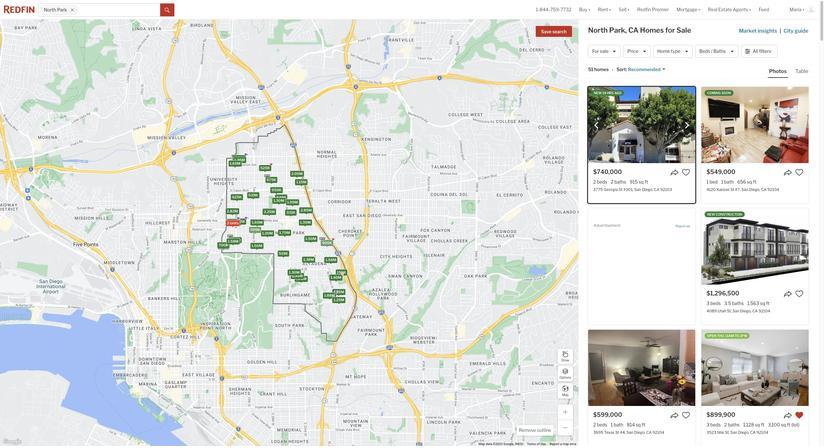 Task type: vqa. For each thing, say whether or not it's contained in the screenshot.
buyer within the Land buyer closed  Sep '23 7506 193rd Ave E, Bonney Lake, WA $140K
no



Task type: locate. For each thing, give the bounding box(es) containing it.
•
[[612, 67, 613, 73]]

1.58m down 900k
[[326, 258, 336, 263]]

bath up kansas
[[724, 179, 734, 185]]

1 horizontal spatial report
[[676, 225, 685, 228]]

nile
[[717, 431, 724, 436]]

favorite button image for $599,000
[[682, 412, 690, 420]]

market insights link
[[739, 21, 777, 35]]

report ad button
[[676, 225, 690, 230]]

favorite button image
[[795, 169, 804, 177], [795, 290, 804, 299], [682, 412, 690, 420], [795, 412, 804, 420]]

▾ right "maria"
[[802, 7, 805, 12]]

beds up the 4089
[[710, 301, 721, 307]]

favorite button checkbox
[[795, 412, 804, 420]]

san for $740,000
[[634, 188, 641, 192]]

1 for $549,000
[[721, 179, 723, 185]]

ft right 1,563
[[766, 301, 770, 307]]

baths for $1,296,500
[[732, 301, 744, 307]]

1 3 beds from the top
[[707, 301, 721, 307]]

diego, for $599,000
[[634, 431, 646, 436]]

north left park,
[[588, 26, 608, 34]]

1 horizontal spatial 1 bath
[[721, 179, 734, 185]]

3
[[707, 301, 710, 307], [707, 423, 710, 428]]

maria ▾
[[790, 7, 805, 12]]

0 horizontal spatial 2 baths
[[611, 179, 626, 185]]

sq right 814
[[636, 423, 641, 428]]

beds for $1,296,500
[[710, 301, 721, 307]]

1.58m up 775k
[[228, 239, 239, 244]]

1 vertical spatial st,
[[725, 431, 730, 436]]

1 vertical spatial baths
[[732, 301, 744, 307]]

sq for $899,900
[[755, 423, 760, 428]]

2 vertical spatial baths
[[728, 423, 740, 428]]

|
[[780, 28, 781, 34]]

st for $549,000
[[731, 188, 734, 192]]

new 18 hrs ago
[[594, 91, 622, 95]]

2 3 beds from the top
[[707, 423, 721, 428]]

ft
[[645, 179, 648, 185], [753, 179, 757, 185], [766, 301, 770, 307], [642, 423, 645, 428], [761, 423, 765, 428], [787, 423, 791, 428]]

0 horizontal spatial 1
[[611, 423, 613, 428]]

2 2 beds from the top
[[593, 423, 607, 428]]

mortgage ▾
[[677, 7, 700, 12]]

1 vertical spatial report
[[550, 443, 559, 447]]

1 vertical spatial 3
[[707, 423, 710, 428]]

:
[[626, 67, 627, 72]]

0 vertical spatial baths
[[614, 179, 626, 185]]

0 horizontal spatial 1 bath
[[611, 423, 623, 428]]

map left data
[[479, 443, 485, 447]]

1 ▾ from the left
[[588, 7, 590, 12]]

1 horizontal spatial north
[[588, 26, 608, 34]]

3 for $899,900
[[707, 423, 710, 428]]

new for new construction
[[707, 213, 715, 217]]

report for report a map error
[[550, 443, 559, 447]]

north left park
[[44, 7, 56, 13]]

0 vertical spatial st,
[[727, 309, 732, 314]]

950k
[[272, 188, 281, 192]]

map
[[563, 443, 569, 447]]

st left #7,
[[731, 188, 734, 192]]

report inside button
[[676, 225, 685, 228]]

150k
[[337, 271, 346, 275]]

1 horizontal spatial 1.45m
[[334, 290, 344, 295]]

st, right nile
[[725, 431, 730, 436]]

0 vertical spatial new
[[594, 91, 602, 95]]

google,
[[504, 443, 514, 447]]

beds
[[699, 49, 710, 54]]

sq right 656
[[747, 179, 752, 185]]

0 vertical spatial 1.45m
[[233, 158, 244, 162]]

0 vertical spatial 1.60m
[[230, 161, 241, 166]]

bath
[[724, 179, 734, 185], [614, 423, 623, 428]]

1 up "texas"
[[611, 423, 613, 428]]

2 beds for $599,000
[[593, 423, 607, 428]]

beds up 3523
[[710, 423, 721, 428]]

save
[[541, 29, 552, 34]]

ft left '3,100'
[[761, 423, 765, 428]]

0 horizontal spatial report
[[550, 443, 559, 447]]

baths up 4089 utah st, san diego, ca 92104
[[732, 301, 744, 307]]

675k
[[267, 178, 276, 182]]

1 horizontal spatial 1.60m
[[252, 220, 263, 225]]

1 bath for $549,000
[[721, 179, 734, 185]]

ca down the 1,128 sq ft
[[750, 431, 756, 436]]

san right nile
[[731, 431, 737, 436]]

1 vertical spatial 1.58m
[[326, 258, 336, 263]]

1 left bed
[[707, 179, 709, 185]]

1 vertical spatial bath
[[614, 423, 623, 428]]

1 vertical spatial new
[[707, 213, 715, 217]]

previous button image
[[593, 122, 600, 129]]

new
[[594, 91, 602, 95], [707, 213, 715, 217]]

ca right park,
[[628, 26, 639, 34]]

save search
[[541, 29, 567, 34]]

92104
[[767, 188, 779, 192], [759, 309, 770, 314], [653, 431, 664, 436], [757, 431, 768, 436]]

san right #4,
[[627, 431, 633, 436]]

beds for $599,000
[[597, 423, 607, 428]]

st, for $899,900
[[725, 431, 730, 436]]

premier
[[652, 7, 669, 12]]

0 vertical spatial 1 bath
[[721, 179, 734, 185]]

900k
[[322, 241, 332, 245]]

ca right #7,
[[761, 188, 767, 192]]

0 horizontal spatial north
[[44, 7, 56, 13]]

next button image
[[684, 122, 690, 129]]

2 ▾ from the left
[[609, 7, 611, 12]]

▾ right mortgage
[[698, 7, 700, 12]]

1.33m
[[300, 221, 311, 225]]

1.36m
[[234, 158, 245, 162], [230, 238, 241, 243]]

2 beds up 3775 at the top
[[593, 179, 607, 185]]

1.25m
[[334, 298, 344, 302]]

1 3 from the top
[[707, 301, 710, 307]]

0 vertical spatial 2 beds
[[593, 179, 607, 185]]

0 horizontal spatial 1.45m
[[233, 158, 244, 162]]

0 vertical spatial map
[[562, 393, 569, 397]]

0 vertical spatial 3
[[707, 301, 710, 307]]

1 vertical spatial map
[[479, 443, 485, 447]]

1-844-759-7732
[[536, 7, 572, 12]]

beds for $740,000
[[597, 179, 607, 185]]

san down 915 sq ft at the right top of page
[[634, 188, 641, 192]]

1 bath up #4,
[[611, 423, 623, 428]]

report left ad on the right bottom of the page
[[676, 225, 685, 228]]

▾ inside dropdown button
[[749, 7, 751, 12]]

diego, down "814 sq ft"
[[634, 431, 646, 436]]

5 ▾ from the left
[[749, 7, 751, 12]]

1 horizontal spatial 1.58m
[[326, 258, 336, 263]]

new left construction
[[707, 213, 715, 217]]

4 ▾ from the left
[[698, 7, 700, 12]]

1.99m
[[287, 200, 298, 205]]

1 vertical spatial 2 beds
[[593, 423, 607, 428]]

city
[[784, 28, 794, 34]]

photos
[[769, 68, 787, 74]]

photos button
[[768, 68, 794, 78]]

0 horizontal spatial new
[[594, 91, 602, 95]]

2 down $899,900
[[724, 423, 727, 428]]

2 left units at the left of the page
[[227, 221, 229, 226]]

1 vertical spatial north
[[588, 26, 608, 34]]

north for north park
[[44, 7, 56, 13]]

new left 18
[[594, 91, 602, 95]]

terms of use
[[527, 443, 546, 447]]

2 horizontal spatial 1
[[721, 179, 723, 185]]

3695
[[593, 431, 603, 436]]

sq
[[639, 179, 644, 185], [747, 179, 752, 185], [760, 301, 765, 307], [636, 423, 641, 428], [755, 423, 760, 428], [781, 423, 786, 428]]

1 for $599,000
[[611, 423, 613, 428]]

texas
[[604, 431, 615, 436]]

beds up 3775 at the top
[[597, 179, 607, 185]]

0 horizontal spatial 1.58m
[[228, 239, 239, 244]]

st left #4,
[[615, 431, 619, 436]]

1 horizontal spatial map
[[562, 393, 569, 397]]

1 horizontal spatial 2 baths
[[724, 423, 740, 428]]

san for $549,000
[[741, 188, 748, 192]]

1 bath for $599,000
[[611, 423, 623, 428]]

submit search image
[[165, 8, 170, 13]]

0 horizontal spatial 1.60m
[[230, 161, 241, 166]]

2.25m
[[264, 209, 275, 214], [264, 210, 275, 214]]

favorite button checkbox for $1,296,500
[[795, 290, 804, 299]]

2 baths
[[611, 179, 626, 185], [724, 423, 740, 428]]

6 ▾ from the left
[[802, 7, 805, 12]]

1 vertical spatial 1.45m
[[334, 290, 344, 295]]

2 up 3775 at the top
[[593, 179, 596, 185]]

bath up #4,
[[614, 423, 623, 428]]

1
[[707, 179, 709, 185], [721, 179, 723, 185], [611, 423, 613, 428]]

st for $740,000
[[619, 188, 623, 192]]

diego, down 1,563
[[740, 309, 752, 314]]

0 horizontal spatial map
[[479, 443, 485, 447]]

1 vertical spatial 2 baths
[[724, 423, 740, 428]]

2.00m
[[291, 172, 303, 176]]

options button
[[557, 366, 573, 382]]

2 baths up 3523 nile st, san diego, ca 92104
[[724, 423, 740, 428]]

▾
[[588, 7, 590, 12], [609, 7, 611, 12], [628, 7, 630, 12], [698, 7, 700, 12], [749, 7, 751, 12], [802, 7, 805, 12]]

baths
[[714, 49, 726, 54]]

favorite button checkbox
[[682, 169, 690, 177], [795, 169, 804, 177], [795, 290, 804, 299], [682, 412, 690, 420]]

$549,000
[[707, 169, 736, 176]]

519k
[[279, 251, 288, 256]]

3695 texas st #4, san diego, ca 92104
[[593, 431, 664, 436]]

price button
[[623, 45, 651, 58]]

1 vertical spatial 1 bath
[[611, 423, 623, 428]]

525k
[[260, 166, 270, 170]]

©2023
[[493, 443, 503, 447]]

sq right '915'
[[639, 179, 644, 185]]

3 beds up the 4089
[[707, 301, 721, 307]]

11am
[[725, 335, 734, 338]]

None search field
[[78, 4, 160, 16]]

north
[[44, 7, 56, 13], [588, 26, 608, 34]]

3,100
[[768, 423, 780, 428]]

0 vertical spatial 3 beds
[[707, 301, 721, 307]]

3 beds up 3523
[[707, 423, 721, 428]]

1.79m
[[296, 277, 307, 281]]

#4,
[[620, 431, 626, 436]]

325k
[[236, 220, 245, 224]]

map inside button
[[562, 393, 569, 397]]

3 ▾ from the left
[[628, 7, 630, 12]]

baths up 3523 nile st, san diego, ca 92104
[[728, 423, 740, 428]]

baths
[[614, 179, 626, 185], [732, 301, 744, 307], [728, 423, 740, 428]]

2 3 from the top
[[707, 423, 710, 428]]

photo of 3523 nile st, san diego, ca 92104 image
[[701, 330, 809, 407]]

▾ right agents
[[749, 7, 751, 12]]

filters
[[759, 49, 771, 54]]

539k
[[248, 193, 258, 198]]

diego, down 656 sq ft
[[749, 188, 760, 192]]

0 vertical spatial bath
[[724, 179, 734, 185]]

st left #301,
[[619, 188, 623, 192]]

report left a
[[550, 443, 559, 447]]

/
[[711, 49, 713, 54]]

north park
[[44, 7, 67, 13]]

favorite button checkbox for $599,000
[[682, 412, 690, 420]]

recommended
[[628, 67, 661, 72]]

advertisement
[[594, 224, 621, 228]]

ft right 656
[[753, 179, 757, 185]]

▾ for rent ▾
[[609, 7, 611, 12]]

san
[[634, 188, 641, 192], [741, 188, 748, 192], [733, 309, 739, 314], [627, 431, 633, 436], [731, 431, 737, 436]]

diego, down 915 sq ft at the right top of page
[[642, 188, 653, 192]]

bath for $599,000
[[614, 423, 623, 428]]

sale
[[677, 26, 691, 34]]

3 up the 4089
[[707, 301, 710, 307]]

51 homes •
[[588, 67, 613, 73]]

1.40m
[[331, 276, 341, 280]]

0 horizontal spatial bath
[[614, 423, 623, 428]]

sq for $1,296,500
[[760, 301, 765, 307]]

▾ right sell
[[628, 7, 630, 12]]

1.50m
[[234, 156, 245, 160], [300, 221, 310, 225], [306, 237, 316, 241], [252, 244, 262, 248]]

3 up 3523
[[707, 423, 710, 428]]

2 beds up "3695" on the right bottom of page
[[593, 423, 607, 428]]

1 horizontal spatial new
[[707, 213, 715, 217]]

all filters
[[753, 49, 771, 54]]

1 bath up kansas
[[721, 179, 734, 185]]

ft right '915'
[[645, 179, 648, 185]]

st, right utah
[[727, 309, 732, 314]]

1 vertical spatial 3 beds
[[707, 423, 721, 428]]

sq for $549,000
[[747, 179, 752, 185]]

sq right 1,128
[[755, 423, 760, 428]]

0 vertical spatial 2 baths
[[611, 179, 626, 185]]

2 up "3695" on the right bottom of page
[[593, 423, 596, 428]]

1 horizontal spatial bath
[[724, 179, 734, 185]]

18
[[603, 91, 606, 95]]

0 vertical spatial report
[[676, 225, 685, 228]]

homes
[[640, 26, 664, 34]]

real estate agents ▾ button
[[704, 0, 755, 19]]

report for report ad
[[676, 225, 685, 228]]

▾ right the rent
[[609, 7, 611, 12]]

sell
[[619, 7, 627, 12]]

1 bath
[[721, 179, 734, 185], [611, 423, 623, 428]]

ft left (lot)
[[787, 423, 791, 428]]

sale
[[600, 49, 609, 54]]

51
[[588, 67, 593, 72]]

▾ right buy
[[588, 7, 590, 12]]

ft right 814
[[642, 423, 645, 428]]

0 vertical spatial north
[[44, 7, 56, 13]]

remove
[[519, 428, 536, 434]]

map down options
[[562, 393, 569, 397]]

baths up #301,
[[614, 179, 626, 185]]

photo of 3695 texas st #4, san diego, ca 92104 image
[[588, 330, 695, 407]]

▾ for maria ▾
[[802, 7, 805, 12]]

map region
[[0, 0, 593, 447]]

san right #7,
[[741, 188, 748, 192]]

1 2 beds from the top
[[593, 179, 607, 185]]

2 baths up georgia
[[611, 179, 626, 185]]

table
[[795, 68, 808, 74]]

3 beds for $899,900
[[707, 423, 721, 428]]

1,563
[[747, 301, 759, 307]]

for
[[665, 26, 675, 34]]

sq right 1,563
[[760, 301, 765, 307]]

1 up kansas
[[721, 179, 723, 185]]

home type
[[657, 49, 680, 54]]

north for north park, ca homes for sale
[[588, 26, 608, 34]]

beds up "3695" on the right bottom of page
[[597, 423, 607, 428]]



Task type: describe. For each thing, give the bounding box(es) containing it.
open thu, 11am to 2pm
[[707, 335, 747, 338]]

0 vertical spatial 1.58m
[[228, 239, 239, 244]]

utah
[[718, 309, 726, 314]]

2 beds for $740,000
[[593, 179, 607, 185]]

favorite button checkbox for $549,000
[[795, 169, 804, 177]]

st, for $1,296,500
[[727, 309, 732, 314]]

ca down 1,563
[[752, 309, 758, 314]]

1,128 sq ft
[[743, 423, 765, 428]]

sell ▾ button
[[619, 0, 630, 19]]

ca left 92103
[[654, 188, 660, 192]]

2.25m left the 331k
[[264, 209, 275, 214]]

ft for $1,296,500
[[766, 301, 770, 307]]

beds for $899,900
[[710, 423, 721, 428]]

new construction
[[707, 213, 742, 217]]

3523 nile st, san diego, ca 92104
[[707, 431, 768, 436]]

sq for $740,000
[[639, 179, 644, 185]]

915 sq ft
[[630, 179, 648, 185]]

park
[[57, 7, 67, 13]]

4120 kansas st #7, san diego, ca 92104
[[707, 188, 779, 192]]

map button
[[557, 384, 573, 400]]

2.25m up 1.20m
[[264, 210, 275, 214]]

map for map data ©2023 google, inegi
[[479, 443, 485, 447]]

bath for $549,000
[[724, 179, 734, 185]]

all filters button
[[741, 45, 778, 58]]

google image
[[2, 439, 23, 447]]

0 vertical spatial 1.36m
[[234, 158, 245, 162]]

soon
[[722, 91, 731, 95]]

3 beds for $1,296,500
[[707, 301, 721, 307]]

report a map error link
[[550, 443, 577, 447]]

redfin premier
[[637, 7, 669, 12]]

favorite button checkbox for $740,000
[[682, 169, 690, 177]]

1-844-759-7732 link
[[536, 7, 572, 12]]

#301,
[[623, 188, 634, 192]]

baths for $899,900
[[728, 423, 740, 428]]

coming
[[707, 91, 721, 95]]

draw
[[562, 359, 569, 363]]

ca right #4,
[[646, 431, 652, 436]]

to
[[735, 335, 739, 338]]

1.70m
[[279, 231, 290, 235]]

92103
[[660, 188, 672, 192]]

sort
[[617, 67, 626, 72]]

$599,000
[[593, 412, 622, 419]]

sort :
[[617, 67, 627, 72]]

1,128
[[743, 423, 754, 428]]

814 sq ft
[[627, 423, 645, 428]]

san down "3.5 baths"
[[733, 309, 739, 314]]

3775 georgia st #301, san diego, ca 92103
[[593, 188, 672, 192]]

buy ▾ button
[[575, 0, 594, 19]]

guide
[[795, 28, 808, 34]]

3775
[[593, 188, 603, 192]]

estate
[[718, 7, 732, 12]]

diego, for $740,000
[[642, 188, 653, 192]]

photo of 4089 utah st, san diego, ca 92104 image
[[701, 209, 809, 285]]

of
[[537, 443, 540, 447]]

home type button
[[653, 45, 693, 58]]

3,100 sq ft (lot)
[[768, 423, 800, 428]]

home
[[657, 49, 670, 54]]

▾ for mortgage ▾
[[698, 7, 700, 12]]

1 vertical spatial 1.60m
[[252, 220, 263, 225]]

7732
[[561, 7, 572, 12]]

1.38m
[[304, 258, 314, 262]]

1 horizontal spatial 1
[[707, 179, 709, 185]]

2pm
[[740, 335, 747, 338]]

2 baths for $899,900
[[724, 423, 740, 428]]

3523
[[707, 431, 716, 436]]

mortgage
[[677, 7, 697, 12]]

diego, for $549,000
[[749, 188, 760, 192]]

remove north park image
[[70, 8, 74, 12]]

1-
[[536, 7, 540, 12]]

kansas
[[717, 188, 730, 192]]

favorite button image for $899,900
[[795, 412, 804, 420]]

hrs
[[607, 91, 614, 95]]

sq right '3,100'
[[781, 423, 786, 428]]

1.88m
[[324, 294, 335, 298]]

1,563 sq ft
[[747, 301, 770, 307]]

3 for $1,296,500
[[707, 301, 710, 307]]

maria
[[790, 7, 802, 12]]

favorite button image for $549,000
[[795, 169, 804, 177]]

photo of 3775 georgia st #301, san diego, ca 92103 image
[[588, 87, 695, 163]]

new for new 18 hrs ago
[[594, 91, 602, 95]]

ft for $740,000
[[645, 179, 648, 185]]

redfin
[[637, 7, 651, 12]]

buy ▾
[[579, 7, 590, 12]]

type
[[671, 49, 680, 54]]

price
[[627, 49, 638, 54]]

favorite button image for $1,296,500
[[795, 290, 804, 299]]

ft for $899,900
[[761, 423, 765, 428]]

3.5
[[724, 301, 731, 307]]

2 up georgia
[[611, 179, 613, 185]]

construction
[[716, 213, 742, 217]]

sq for $599,000
[[636, 423, 641, 428]]

options
[[560, 376, 571, 380]]

$740,000
[[593, 169, 622, 176]]

beds / baths button
[[695, 45, 738, 58]]

for
[[592, 49, 599, 54]]

baths for $740,000
[[614, 179, 626, 185]]

thu,
[[717, 335, 725, 338]]

georgia
[[604, 188, 618, 192]]

a
[[560, 443, 562, 447]]

favorite button image
[[682, 169, 690, 177]]

report ad
[[676, 225, 690, 228]]

san for $599,000
[[627, 431, 633, 436]]

market insights | city guide
[[739, 28, 808, 34]]

redfin premier button
[[633, 0, 673, 19]]

656
[[737, 179, 746, 185]]

1 vertical spatial 1.36m
[[230, 238, 241, 243]]

ft for $549,000
[[753, 179, 757, 185]]

map for map
[[562, 393, 569, 397]]

4089
[[707, 309, 717, 314]]

city guide link
[[784, 27, 810, 35]]

outline
[[537, 428, 551, 434]]

real estate agents ▾
[[708, 7, 751, 12]]

coming soon
[[707, 91, 731, 95]]

1.15m
[[296, 180, 306, 184]]

photo of 4120 kansas st #7, san diego, ca 92104 image
[[701, 87, 809, 163]]

ft for $599,000
[[642, 423, 645, 428]]

st for $599,000
[[615, 431, 619, 436]]

4120
[[707, 188, 716, 192]]

rent ▾
[[598, 7, 611, 12]]

agents
[[733, 7, 748, 12]]

▾ for sell ▾
[[628, 7, 630, 12]]

2 baths for $740,000
[[611, 179, 626, 185]]

759-
[[550, 7, 561, 12]]

remove outline button
[[517, 426, 553, 437]]

1 bed
[[707, 179, 718, 185]]

buy ▾ button
[[579, 0, 590, 19]]

feed button
[[755, 0, 786, 19]]

#7,
[[735, 188, 741, 192]]

diego, down 1,128
[[738, 431, 749, 436]]

▾ for buy ▾
[[588, 7, 590, 12]]

beds / baths
[[699, 49, 726, 54]]

2 inside map region
[[227, 221, 229, 226]]



